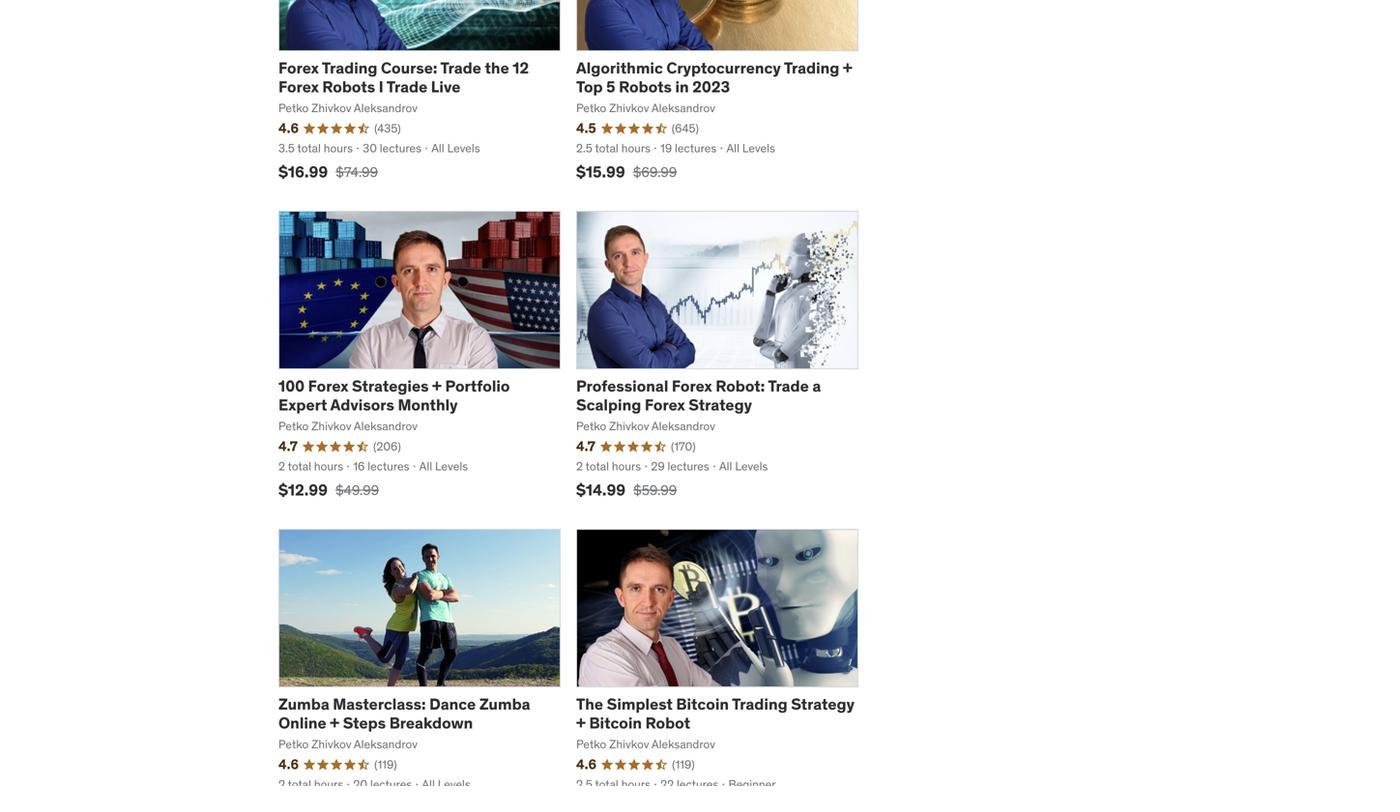 Task type: describe. For each thing, give the bounding box(es) containing it.
aleksandrov inside forex trading course: trade the 12 forex robots i trade live petko zhivkov aleksandrov
[[354, 101, 418, 116]]

robot
[[646, 713, 691, 733]]

the
[[576, 695, 604, 714]]

0 horizontal spatial trade
[[387, 77, 428, 97]]

645 reviews element
[[672, 120, 699, 137]]

$16.99
[[279, 162, 328, 182]]

the
[[485, 58, 509, 78]]

professional forex robot: trade a scalping forex strategy petko zhivkov aleksandrov
[[576, 376, 821, 434]]

in
[[676, 77, 689, 97]]

zhivkov inside algorithmic cryptocurrency trading + top 5 robots in 2023 petko zhivkov aleksandrov
[[609, 101, 649, 116]]

all for monthly
[[419, 459, 432, 474]]

aleksandrov for strategies
[[354, 419, 418, 434]]

breakdown
[[389, 713, 473, 733]]

4.7 for expert
[[279, 438, 298, 455]]

all for in
[[727, 141, 740, 156]]

(119) for breakdown
[[374, 757, 397, 772]]

+ inside zumba masterclass: dance zumba online + steps breakdown petko zhivkov aleksandrov
[[330, 713, 340, 733]]

aleksandrov for bitcoin
[[652, 737, 716, 752]]

3.5 total hours
[[279, 141, 353, 156]]

strategy inside the 'professional forex robot: trade a scalping forex strategy petko zhivkov aleksandrov'
[[689, 395, 752, 415]]

advisors
[[330, 395, 394, 415]]

$59.99
[[634, 482, 677, 499]]

1 horizontal spatial bitcoin
[[676, 695, 729, 714]]

$14.99 $59.99
[[576, 480, 677, 500]]

trade for forex trading course: trade the 12 forex robots i trade live
[[441, 58, 482, 78]]

course:
[[381, 58, 438, 78]]

4.6 for forex trading course: trade the 12 forex robots i trade live
[[279, 119, 299, 137]]

levels for strategies
[[435, 459, 468, 474]]

petko for professional
[[576, 419, 607, 434]]

(206)
[[373, 439, 401, 454]]

cryptocurrency
[[667, 58, 781, 78]]

i
[[379, 77, 384, 97]]

206 reviews element
[[373, 438, 401, 455]]

robot:
[[716, 376, 765, 396]]

hours for $15.99
[[622, 141, 651, 156]]

$69.99
[[633, 163, 677, 181]]

algorithmic cryptocurrency trading + top 5 robots in 2023 petko zhivkov aleksandrov
[[576, 58, 853, 116]]

robots inside algorithmic cryptocurrency trading + top 5 robots in 2023 petko zhivkov aleksandrov
[[619, 77, 672, 97]]

total for $16.99
[[297, 141, 321, 156]]

algorithmic cryptocurrency trading + top 5 robots in 2023 link
[[576, 58, 853, 97]]

16
[[353, 459, 365, 474]]

strategy inside the simplest bitcoin trading strategy + bitcoin robot petko zhivkov aleksandrov
[[791, 695, 855, 714]]

petko inside algorithmic cryptocurrency trading + top 5 robots in 2023 petko zhivkov aleksandrov
[[576, 101, 607, 116]]

5
[[607, 77, 616, 97]]

levels for trading
[[743, 141, 776, 156]]

170 reviews element
[[671, 438, 696, 455]]

$14.99
[[576, 480, 626, 500]]

total for $12.99
[[288, 459, 311, 474]]

+ inside the simplest bitcoin trading strategy + bitcoin robot petko zhivkov aleksandrov
[[576, 713, 586, 733]]

petko for zumba
[[279, 737, 309, 752]]

$12.99
[[279, 480, 328, 500]]

dance
[[429, 695, 476, 714]]

aleksandrov inside algorithmic cryptocurrency trading + top 5 robots in 2023 petko zhivkov aleksandrov
[[652, 101, 716, 116]]

(119) for robot
[[672, 757, 695, 772]]

total for $15.99
[[595, 141, 619, 156]]

masterclass:
[[333, 695, 426, 714]]

a
[[813, 376, 821, 396]]

2.5 total hours
[[576, 141, 651, 156]]

+ inside algorithmic cryptocurrency trading + top 5 robots in 2023 petko zhivkov aleksandrov
[[843, 58, 853, 78]]

portfolio
[[445, 376, 510, 396]]

100
[[279, 376, 305, 396]]

all levels for in
[[727, 141, 776, 156]]

forex trading course: trade the 12 forex robots i trade live petko zhivkov aleksandrov
[[279, 58, 529, 116]]

2 total hours for $12.99
[[279, 459, 343, 474]]

zumba masterclass: dance zumba online + steps breakdown link
[[279, 695, 531, 733]]

forex inside the 100 forex strategies + portfolio expert advisors monthly petko zhivkov aleksandrov
[[308, 376, 349, 396]]

online
[[279, 713, 327, 733]]

levels for course:
[[447, 141, 480, 156]]

the simplest bitcoin trading strategy + bitcoin robot link
[[576, 695, 855, 733]]

all levels for monthly
[[419, 459, 468, 474]]

12
[[513, 58, 529, 78]]

2 for $14.99
[[576, 459, 583, 474]]

$74.99
[[336, 163, 378, 181]]

petko for 100
[[279, 419, 309, 434]]

trading inside the simplest bitcoin trading strategy + bitcoin robot petko zhivkov aleksandrov
[[732, 695, 788, 714]]



Task type: vqa. For each thing, say whether or not it's contained in the screenshot.


Task type: locate. For each thing, give the bounding box(es) containing it.
1 horizontal spatial 119 reviews element
[[672, 757, 695, 773]]

trade right 'i'
[[387, 77, 428, 97]]

29
[[651, 459, 665, 474]]

bitcoin left the robot
[[589, 713, 642, 733]]

4.5
[[576, 119, 597, 137]]

all for robots
[[432, 141, 445, 156]]

4.7 down expert
[[279, 438, 298, 455]]

aleksandrov inside zumba masterclass: dance zumba online + steps breakdown petko zhivkov aleksandrov
[[354, 737, 418, 752]]

30 lectures
[[363, 141, 422, 156]]

0 horizontal spatial zumba
[[279, 695, 330, 714]]

top
[[576, 77, 603, 97]]

19
[[661, 141, 672, 156]]

1 horizontal spatial 2
[[576, 459, 583, 474]]

1 horizontal spatial trade
[[441, 58, 482, 78]]

bitcoin right simplest
[[676, 695, 729, 714]]

zhivkov down 5
[[609, 101, 649, 116]]

1 horizontal spatial 4.7
[[576, 438, 596, 455]]

2 horizontal spatial trade
[[768, 376, 809, 396]]

lectures down 206 reviews element
[[368, 459, 410, 474]]

119 reviews element down the robot
[[672, 757, 695, 773]]

petko down the
[[576, 737, 607, 752]]

2 robots from the left
[[619, 77, 672, 97]]

lectures for in
[[675, 141, 717, 156]]

2 2 total hours from the left
[[576, 459, 641, 474]]

$16.99 $74.99
[[279, 162, 378, 182]]

scalping
[[576, 395, 642, 415]]

all levels
[[432, 141, 480, 156], [727, 141, 776, 156], [419, 459, 468, 474], [720, 459, 768, 474]]

lectures down 170 reviews element at the bottom left
[[668, 459, 710, 474]]

$15.99
[[576, 162, 625, 182]]

lectures for robots
[[380, 141, 422, 156]]

lectures for monthly
[[368, 459, 410, 474]]

1 robots from the left
[[322, 77, 375, 97]]

all levels for robots
[[432, 141, 480, 156]]

trade
[[441, 58, 482, 78], [387, 77, 428, 97], [768, 376, 809, 396]]

professional
[[576, 376, 669, 396]]

zhivkov down scalping on the bottom of the page
[[609, 419, 649, 434]]

119 reviews element
[[374, 757, 397, 773], [672, 757, 695, 773]]

zhivkov inside forex trading course: trade the 12 forex robots i trade live petko zhivkov aleksandrov
[[312, 101, 351, 116]]

aleksandrov for robot:
[[652, 419, 716, 434]]

strategies
[[352, 376, 429, 396]]

aleksandrov up (206)
[[354, 419, 418, 434]]

119 reviews element for robot
[[672, 757, 695, 773]]

4.7 up $14.99
[[576, 438, 596, 455]]

1 (119) from the left
[[374, 757, 397, 772]]

zhivkov up 3.5 total hours
[[312, 101, 351, 116]]

aleksandrov down steps
[[354, 737, 418, 752]]

trade left the on the top
[[441, 58, 482, 78]]

19 lectures
[[661, 141, 717, 156]]

trade for professional forex robot: trade a scalping forex strategy
[[768, 376, 809, 396]]

1 horizontal spatial robots
[[619, 77, 672, 97]]

+ inside the 100 forex strategies + portfolio expert advisors monthly petko zhivkov aleksandrov
[[432, 376, 442, 396]]

30
[[363, 141, 377, 156]]

1 zumba from the left
[[279, 695, 330, 714]]

2.5
[[576, 141, 593, 156]]

2 (119) from the left
[[672, 757, 695, 772]]

0 vertical spatial strategy
[[689, 395, 752, 415]]

1 2 total hours from the left
[[279, 459, 343, 474]]

0 horizontal spatial 119 reviews element
[[374, 757, 397, 773]]

hours up $16.99 $74.99
[[324, 141, 353, 156]]

(645)
[[672, 121, 699, 136]]

trading
[[322, 58, 378, 78], [784, 58, 840, 78], [732, 695, 788, 714]]

levels down live
[[447, 141, 480, 156]]

2 up $14.99
[[576, 459, 583, 474]]

2 2 from the left
[[576, 459, 583, 474]]

petko inside the 'professional forex robot: trade a scalping forex strategy petko zhivkov aleksandrov'
[[576, 419, 607, 434]]

100 forex strategies + portfolio expert advisors monthly link
[[279, 376, 510, 415]]

all levels right 16 lectures
[[419, 459, 468, 474]]

petko down online
[[279, 737, 309, 752]]

1 horizontal spatial (119)
[[672, 757, 695, 772]]

aleksandrov up (170)
[[652, 419, 716, 434]]

4.6 down the
[[576, 756, 597, 773]]

forex
[[279, 58, 319, 78], [279, 77, 319, 97], [308, 376, 349, 396], [672, 376, 713, 396], [645, 395, 685, 415]]

petko for the
[[576, 737, 607, 752]]

hours up the $12.99 $49.99
[[314, 459, 343, 474]]

zhivkov inside zumba masterclass: dance zumba online + steps breakdown petko zhivkov aleksandrov
[[312, 737, 351, 752]]

petko down scalping on the bottom of the page
[[576, 419, 607, 434]]

hours up $15.99 $69.99
[[622, 141, 651, 156]]

$49.99
[[336, 482, 379, 499]]

(435)
[[374, 121, 401, 136]]

zhivkov down expert
[[312, 419, 351, 434]]

total for $14.99
[[586, 459, 609, 474]]

all right 30 lectures
[[432, 141, 445, 156]]

zhivkov for the
[[609, 737, 649, 752]]

2 total hours for $14.99
[[576, 459, 641, 474]]

levels for robot:
[[735, 459, 768, 474]]

levels down monthly
[[435, 459, 468, 474]]

the simplest bitcoin trading strategy + bitcoin robot petko zhivkov aleksandrov
[[576, 695, 855, 752]]

trade inside the 'professional forex robot: trade a scalping forex strategy petko zhivkov aleksandrov'
[[768, 376, 809, 396]]

all right 16 lectures
[[419, 459, 432, 474]]

levels right 29 lectures
[[735, 459, 768, 474]]

4.6 for the simplest bitcoin trading strategy + bitcoin robot
[[576, 756, 597, 773]]

zhivkov down simplest
[[609, 737, 649, 752]]

all
[[432, 141, 445, 156], [727, 141, 740, 156], [419, 459, 432, 474], [720, 459, 733, 474]]

0 horizontal spatial 2
[[279, 459, 285, 474]]

0 horizontal spatial bitcoin
[[589, 713, 642, 733]]

2 zumba from the left
[[480, 695, 531, 714]]

robots
[[322, 77, 375, 97], [619, 77, 672, 97]]

aleksandrov for dance
[[354, 737, 418, 752]]

all levels down live
[[432, 141, 480, 156]]

total right 3.5
[[297, 141, 321, 156]]

hours up '$14.99 $59.99'
[[612, 459, 641, 474]]

4.6
[[279, 119, 299, 137], [279, 756, 299, 773], [576, 756, 597, 773]]

expert
[[279, 395, 327, 415]]

petko inside zumba masterclass: dance zumba online + steps breakdown petko zhivkov aleksandrov
[[279, 737, 309, 752]]

total up $14.99
[[586, 459, 609, 474]]

zumba
[[279, 695, 330, 714], [480, 695, 531, 714]]

1 horizontal spatial zumba
[[480, 695, 531, 714]]

2 total hours
[[279, 459, 343, 474], [576, 459, 641, 474]]

trading right cryptocurrency
[[784, 58, 840, 78]]

2 up $12.99
[[279, 459, 285, 474]]

trading left 'i'
[[322, 58, 378, 78]]

petko inside the 100 forex strategies + portfolio expert advisors monthly petko zhivkov aleksandrov
[[279, 419, 309, 434]]

2023
[[693, 77, 730, 97]]

petko
[[279, 101, 309, 116], [576, 101, 607, 116], [279, 419, 309, 434], [576, 419, 607, 434], [279, 737, 309, 752], [576, 737, 607, 752]]

lectures down 645 reviews element
[[675, 141, 717, 156]]

all right 19 lectures
[[727, 141, 740, 156]]

zumba right dance
[[480, 695, 531, 714]]

1 horizontal spatial strategy
[[791, 695, 855, 714]]

lectures
[[380, 141, 422, 156], [675, 141, 717, 156], [368, 459, 410, 474], [668, 459, 710, 474]]

+
[[843, 58, 853, 78], [432, 376, 442, 396], [330, 713, 340, 733], [576, 713, 586, 733]]

(119)
[[374, 757, 397, 772], [672, 757, 695, 772]]

$12.99 $49.99
[[279, 480, 379, 500]]

hours
[[324, 141, 353, 156], [622, 141, 651, 156], [314, 459, 343, 474], [612, 459, 641, 474]]

petko up 3.5
[[279, 101, 309, 116]]

lectures for strategy
[[668, 459, 710, 474]]

lectures down 435 reviews element
[[380, 141, 422, 156]]

total
[[297, 141, 321, 156], [595, 141, 619, 156], [288, 459, 311, 474], [586, 459, 609, 474]]

4.7 for scalping
[[576, 438, 596, 455]]

aleksandrov
[[354, 101, 418, 116], [652, 101, 716, 116], [354, 419, 418, 434], [652, 419, 716, 434], [354, 737, 418, 752], [652, 737, 716, 752]]

119 reviews element down zumba masterclass: dance zumba online + steps breakdown petko zhivkov aleksandrov
[[374, 757, 397, 773]]

hours for $12.99
[[314, 459, 343, 474]]

2
[[279, 459, 285, 474], [576, 459, 583, 474]]

100 forex strategies + portfolio expert advisors monthly petko zhivkov aleksandrov
[[279, 376, 510, 434]]

1 119 reviews element from the left
[[374, 757, 397, 773]]

petko down expert
[[279, 419, 309, 434]]

(119) down zumba masterclass: dance zumba online + steps breakdown petko zhivkov aleksandrov
[[374, 757, 397, 772]]

aleksandrov up (645)
[[652, 101, 716, 116]]

4.6 for zumba masterclass: dance zumba online + steps breakdown
[[279, 756, 299, 773]]

all levels right 19 lectures
[[727, 141, 776, 156]]

petko up 4.5
[[576, 101, 607, 116]]

aleksandrov inside the 'professional forex robot: trade a scalping forex strategy petko zhivkov aleksandrov'
[[652, 419, 716, 434]]

0 horizontal spatial 4.7
[[279, 438, 298, 455]]

zhivkov for zumba
[[312, 737, 351, 752]]

zhivkov for professional
[[609, 419, 649, 434]]

robots right 5
[[619, 77, 672, 97]]

2 4.7 from the left
[[576, 438, 596, 455]]

zhivkov down online
[[312, 737, 351, 752]]

trading inside algorithmic cryptocurrency trading + top 5 robots in 2023 petko zhivkov aleksandrov
[[784, 58, 840, 78]]

1 2 from the left
[[279, 459, 285, 474]]

hours for $16.99
[[324, 141, 353, 156]]

total up $12.99
[[288, 459, 311, 474]]

29 lectures
[[651, 459, 710, 474]]

2 total hours up $12.99
[[279, 459, 343, 474]]

2 total hours up $14.99
[[576, 459, 641, 474]]

robots inside forex trading course: trade the 12 forex robots i trade live petko zhivkov aleksandrov
[[322, 77, 375, 97]]

16 lectures
[[353, 459, 410, 474]]

(119) down the robot
[[672, 757, 695, 772]]

all levels right 29 lectures
[[720, 459, 768, 474]]

forex trading course: trade the 12 forex robots i trade live link
[[279, 58, 529, 97]]

zumba left steps
[[279, 695, 330, 714]]

0 horizontal spatial 2 total hours
[[279, 459, 343, 474]]

zhivkov for 100
[[312, 419, 351, 434]]

live
[[431, 77, 461, 97]]

119 reviews element for breakdown
[[374, 757, 397, 773]]

zhivkov inside the 100 forex strategies + portfolio expert advisors monthly petko zhivkov aleksandrov
[[312, 419, 351, 434]]

2 for $12.99
[[279, 459, 285, 474]]

1 horizontal spatial 2 total hours
[[576, 459, 641, 474]]

all for strategy
[[720, 459, 733, 474]]

trading right the robot
[[732, 695, 788, 714]]

zhivkov
[[312, 101, 351, 116], [609, 101, 649, 116], [312, 419, 351, 434], [609, 419, 649, 434], [312, 737, 351, 752], [609, 737, 649, 752]]

zumba masterclass: dance zumba online + steps breakdown petko zhivkov aleksandrov
[[279, 695, 531, 752]]

petko inside forex trading course: trade the 12 forex robots i trade live petko zhivkov aleksandrov
[[279, 101, 309, 116]]

0 horizontal spatial (119)
[[374, 757, 397, 772]]

simplest
[[607, 695, 673, 714]]

trade left a
[[768, 376, 809, 396]]

3.5
[[279, 141, 295, 156]]

435 reviews element
[[374, 120, 401, 137]]

aleksandrov up the (435)
[[354, 101, 418, 116]]

total right 2.5
[[595, 141, 619, 156]]

hours for $14.99
[[612, 459, 641, 474]]

professional forex robot: trade a scalping forex strategy link
[[576, 376, 821, 415]]

levels
[[447, 141, 480, 156], [743, 141, 776, 156], [435, 459, 468, 474], [735, 459, 768, 474]]

algorithmic
[[576, 58, 663, 78]]

(170)
[[671, 439, 696, 454]]

4.7
[[279, 438, 298, 455], [576, 438, 596, 455]]

4.6 up 3.5
[[279, 119, 299, 137]]

0 horizontal spatial strategy
[[689, 395, 752, 415]]

1 4.7 from the left
[[279, 438, 298, 455]]

aleksandrov inside the 100 forex strategies + portfolio expert advisors monthly petko zhivkov aleksandrov
[[354, 419, 418, 434]]

all right 29 lectures
[[720, 459, 733, 474]]

all levels for strategy
[[720, 459, 768, 474]]

zhivkov inside the simplest bitcoin trading strategy + bitcoin robot petko zhivkov aleksandrov
[[609, 737, 649, 752]]

0 horizontal spatial robots
[[322, 77, 375, 97]]

aleksandrov down the robot
[[652, 737, 716, 752]]

$15.99 $69.99
[[576, 162, 677, 182]]

aleksandrov inside the simplest bitcoin trading strategy + bitcoin robot petko zhivkov aleksandrov
[[652, 737, 716, 752]]

4.6 down online
[[279, 756, 299, 773]]

bitcoin
[[676, 695, 729, 714], [589, 713, 642, 733]]

steps
[[343, 713, 386, 733]]

trading inside forex trading course: trade the 12 forex robots i trade live petko zhivkov aleksandrov
[[322, 58, 378, 78]]

petko inside the simplest bitcoin trading strategy + bitcoin robot petko zhivkov aleksandrov
[[576, 737, 607, 752]]

levels right 19 lectures
[[743, 141, 776, 156]]

monthly
[[398, 395, 458, 415]]

strategy
[[689, 395, 752, 415], [791, 695, 855, 714]]

2 119 reviews element from the left
[[672, 757, 695, 773]]

zhivkov inside the 'professional forex robot: trade a scalping forex strategy petko zhivkov aleksandrov'
[[609, 419, 649, 434]]

robots left 'i'
[[322, 77, 375, 97]]

1 vertical spatial strategy
[[791, 695, 855, 714]]



